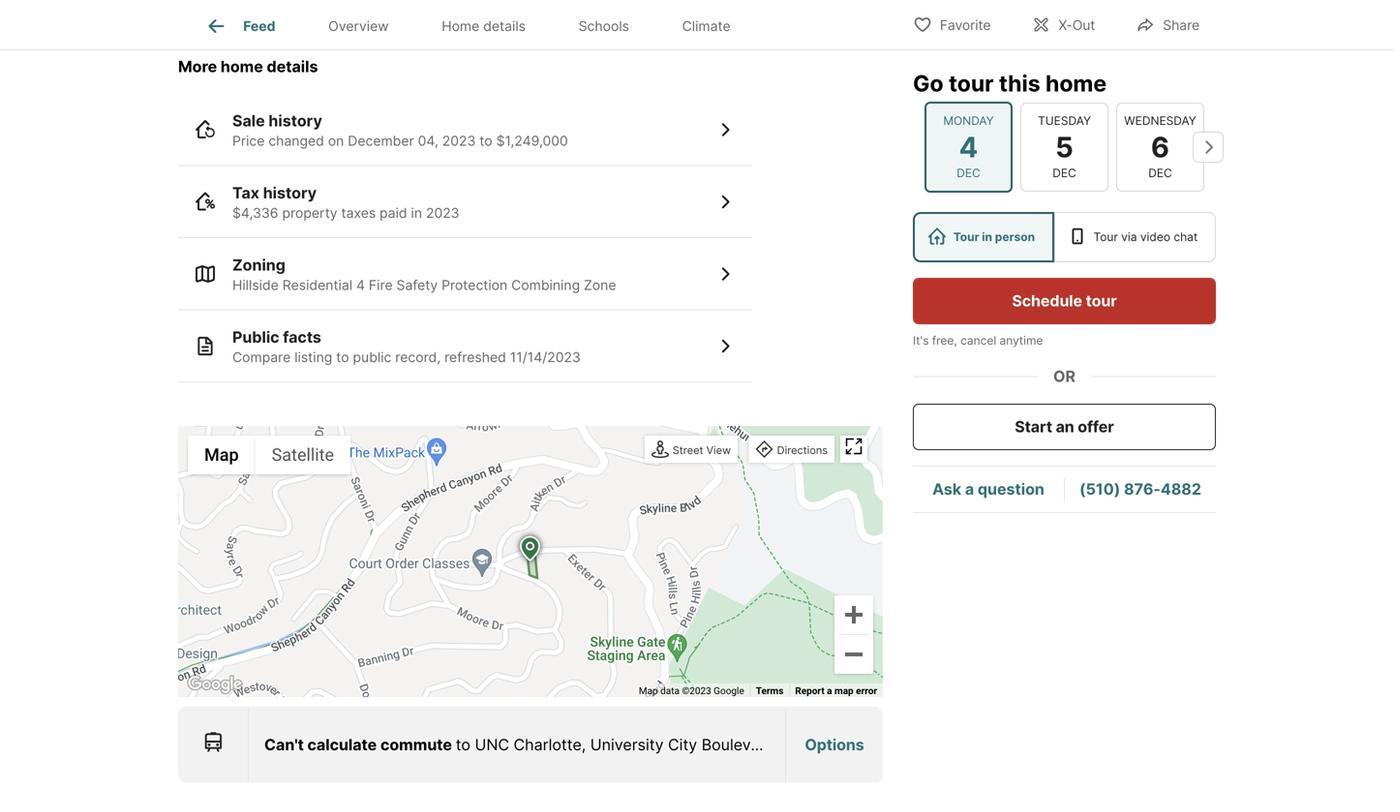 Task type: describe. For each thing, give the bounding box(es) containing it.
list box containing tour in person
[[914, 212, 1217, 263]]

2023 for sale history
[[442, 133, 476, 149]]

wednesday
[[1125, 114, 1197, 128]]

protection
[[442, 277, 508, 294]]

sale
[[232, 111, 265, 130]]

to inside public facts compare listing to public record, refreshed 11/14/2023
[[336, 349, 349, 366]]

dec for 4
[[957, 166, 981, 180]]

hillside
[[232, 277, 279, 294]]

more home details
[[178, 57, 318, 76]]

map data ©2023 google
[[639, 685, 745, 697]]

history for tax history
[[263, 184, 317, 202]]

nc,
[[861, 736, 888, 754]]

error
[[857, 685, 878, 697]]

tab list containing feed
[[178, 0, 773, 49]]

chat
[[1174, 230, 1199, 244]]

2 vertical spatial to
[[456, 736, 471, 754]]

schools tab
[[552, 3, 656, 49]]

share button
[[1120, 4, 1217, 44]]

paid
[[380, 205, 407, 221]]

tour for tour in person
[[954, 230, 980, 244]]

a for ask
[[966, 480, 975, 499]]

home
[[442, 18, 480, 34]]

zoning
[[232, 256, 286, 275]]

wednesday 6 dec
[[1125, 114, 1197, 180]]

street view
[[673, 444, 731, 457]]

more
[[178, 57, 217, 76]]

record,
[[396, 349, 441, 366]]

0 horizontal spatial home
[[221, 57, 263, 76]]

in inside option
[[983, 230, 993, 244]]

satellite button
[[255, 436, 351, 475]]

offer
[[1078, 418, 1115, 436]]

facts
[[283, 328, 322, 347]]

876-
[[1125, 480, 1161, 499]]

property
[[282, 205, 338, 221]]

via
[[1122, 230, 1138, 244]]

options
[[805, 736, 865, 754]]

to inside sale history price changed on december 04, 2023 to $1,249,000
[[480, 133, 493, 149]]

dec for 5
[[1053, 166, 1077, 180]]

5
[[1056, 130, 1074, 164]]

free,
[[933, 334, 958, 348]]

report
[[796, 685, 825, 697]]

combining
[[512, 277, 580, 294]]

listing
[[295, 349, 333, 366]]

overview tab
[[302, 3, 416, 49]]

x-out
[[1059, 17, 1096, 33]]

share
[[1164, 17, 1200, 33]]

on
[[328, 133, 344, 149]]

question
[[978, 480, 1045, 499]]

taxes
[[341, 205, 376, 221]]

can't calculate commute to unc charlotte, university city boulevard, charlotte, nc, usa
[[264, 736, 924, 754]]

anytime
[[1000, 334, 1044, 348]]

monday
[[944, 114, 995, 128]]

cancel
[[961, 334, 997, 348]]

map button
[[188, 436, 255, 475]]

city
[[668, 736, 698, 754]]

map for map
[[204, 445, 239, 465]]

usa
[[892, 736, 924, 754]]

go
[[914, 70, 944, 97]]

it's
[[914, 334, 929, 348]]

ask a question link
[[933, 480, 1045, 499]]

tax
[[232, 184, 260, 202]]

go tour this home
[[914, 70, 1107, 97]]

tax history $4,336 property taxes paid in 2023
[[232, 184, 460, 221]]

street view button
[[647, 438, 736, 464]]

climate
[[683, 18, 731, 34]]

04,
[[418, 133, 439, 149]]

ask
[[933, 480, 962, 499]]

home details
[[442, 18, 526, 34]]

4 inside zoning hillside residential 4 fire safety protection combining zone
[[357, 277, 365, 294]]

(510)
[[1080, 480, 1121, 499]]

schedule tour button
[[914, 278, 1217, 325]]

ask a question
[[933, 480, 1045, 499]]

1 vertical spatial details
[[267, 57, 318, 76]]

video
[[1141, 230, 1171, 244]]

tour for schedule
[[1087, 292, 1118, 310]]



Task type: locate. For each thing, give the bounding box(es) containing it.
tuesday
[[1039, 114, 1092, 128]]

dec inside tuesday 5 dec
[[1053, 166, 1077, 180]]

tour
[[949, 70, 994, 97], [1087, 292, 1118, 310]]

person
[[996, 230, 1036, 244]]

0 horizontal spatial to
[[336, 349, 349, 366]]

4
[[960, 130, 979, 164], [357, 277, 365, 294]]

dec for 6
[[1149, 166, 1173, 180]]

2023 inside sale history price changed on december 04, 2023 to $1,249,000
[[442, 133, 476, 149]]

dec down monday on the top of page
[[957, 166, 981, 180]]

fire
[[369, 277, 393, 294]]

to left 'unc'
[[456, 736, 471, 754]]

©2023
[[682, 685, 712, 697]]

changed
[[269, 133, 324, 149]]

public
[[353, 349, 392, 366]]

$1,249,000
[[497, 133, 568, 149]]

to
[[480, 133, 493, 149], [336, 349, 349, 366], [456, 736, 471, 754]]

3 dec from the left
[[1149, 166, 1173, 180]]

tab list
[[178, 0, 773, 49]]

details
[[484, 18, 526, 34], [267, 57, 318, 76]]

0 vertical spatial map
[[204, 445, 239, 465]]

street
[[673, 444, 704, 457]]

terms link
[[756, 685, 784, 697]]

1 horizontal spatial 4
[[960, 130, 979, 164]]

menu bar
[[188, 436, 351, 475]]

history for sale history
[[269, 111, 322, 130]]

a left map on the right of the page
[[827, 685, 833, 697]]

climate tab
[[656, 3, 757, 49]]

a for report
[[827, 685, 833, 697]]

tour for tour via video chat
[[1094, 230, 1119, 244]]

1 horizontal spatial dec
[[1053, 166, 1077, 180]]

start
[[1016, 418, 1053, 436]]

map
[[835, 685, 854, 697]]

0 vertical spatial to
[[480, 133, 493, 149]]

1 horizontal spatial charlotte,
[[784, 736, 856, 754]]

1 charlotte, from the left
[[514, 736, 586, 754]]

4882
[[1161, 480, 1202, 499]]

google image
[[183, 672, 247, 697]]

view
[[707, 444, 731, 457]]

0 horizontal spatial in
[[411, 205, 422, 221]]

dec down 5
[[1053, 166, 1077, 180]]

0 vertical spatial tour
[[949, 70, 994, 97]]

1 horizontal spatial details
[[484, 18, 526, 34]]

home down feed link on the top left of the page
[[221, 57, 263, 76]]

to left '$1,249,000'
[[480, 133, 493, 149]]

tour right schedule on the top right of the page
[[1087, 292, 1118, 310]]

1 vertical spatial to
[[336, 349, 349, 366]]

details inside 'tab'
[[484, 18, 526, 34]]

tour in person option
[[914, 212, 1055, 263]]

0 horizontal spatial map
[[204, 445, 239, 465]]

(510) 876-4882
[[1080, 480, 1202, 499]]

start an offer
[[1016, 418, 1115, 436]]

1 horizontal spatial in
[[983, 230, 993, 244]]

details right home
[[484, 18, 526, 34]]

terms
[[756, 685, 784, 697]]

menu bar containing map
[[188, 436, 351, 475]]

directions button
[[751, 438, 833, 464]]

map left satellite popup button
[[204, 445, 239, 465]]

next image
[[1193, 132, 1224, 163]]

dec inside wednesday 6 dec
[[1149, 166, 1173, 180]]

monday 4 dec
[[944, 114, 995, 180]]

tour in person
[[954, 230, 1036, 244]]

x-
[[1059, 17, 1073, 33]]

directions
[[778, 444, 828, 457]]

2 charlotte, from the left
[[784, 736, 856, 754]]

map for map data ©2023 google
[[639, 685, 658, 697]]

history
[[269, 111, 322, 130], [263, 184, 317, 202]]

11/14/2023
[[510, 349, 581, 366]]

2 tour from the left
[[1094, 230, 1119, 244]]

(510) 876-4882 link
[[1080, 480, 1202, 499]]

favorite
[[940, 17, 991, 33]]

public
[[232, 328, 280, 347]]

or
[[1054, 367, 1076, 386]]

to right listing
[[336, 349, 349, 366]]

it's free, cancel anytime
[[914, 334, 1044, 348]]

schedule
[[1013, 292, 1083, 310]]

google
[[714, 685, 745, 697]]

tour via video chat
[[1094, 230, 1199, 244]]

details down feed
[[267, 57, 318, 76]]

x-out button
[[1016, 4, 1112, 44]]

tour left the person
[[954, 230, 980, 244]]

history up property
[[263, 184, 317, 202]]

1 horizontal spatial tour
[[1087, 292, 1118, 310]]

0 vertical spatial a
[[966, 480, 975, 499]]

sale history price changed on december 04, 2023 to $1,249,000
[[232, 111, 568, 149]]

0 horizontal spatial tour
[[954, 230, 980, 244]]

2023 for tax history
[[426, 205, 460, 221]]

2023 inside tax history $4,336 property taxes paid in 2023
[[426, 205, 460, 221]]

0 horizontal spatial details
[[267, 57, 318, 76]]

2 horizontal spatial to
[[480, 133, 493, 149]]

favorite button
[[897, 4, 1008, 44]]

0 vertical spatial in
[[411, 205, 422, 221]]

1 vertical spatial tour
[[1087, 292, 1118, 310]]

2023 right paid
[[426, 205, 460, 221]]

report a map error
[[796, 685, 878, 697]]

2023 right 04,
[[442, 133, 476, 149]]

home
[[221, 57, 263, 76], [1046, 70, 1107, 97]]

tour left via
[[1094, 230, 1119, 244]]

map inside popup button
[[204, 445, 239, 465]]

unc
[[475, 736, 510, 754]]

tour up monday on the top of page
[[949, 70, 994, 97]]

list box
[[914, 212, 1217, 263]]

0 horizontal spatial 4
[[357, 277, 365, 294]]

4 down monday on the top of page
[[960, 130, 979, 164]]

0 horizontal spatial tour
[[949, 70, 994, 97]]

tour
[[954, 230, 980, 244], [1094, 230, 1119, 244]]

6
[[1152, 130, 1170, 164]]

charlotte, right 'unc'
[[514, 736, 586, 754]]

1 horizontal spatial home
[[1046, 70, 1107, 97]]

2 dec from the left
[[1053, 166, 1077, 180]]

this
[[1000, 70, 1041, 97]]

out
[[1073, 17, 1096, 33]]

options button
[[787, 710, 883, 780]]

0 vertical spatial details
[[484, 18, 526, 34]]

1 dec from the left
[[957, 166, 981, 180]]

1 horizontal spatial a
[[966, 480, 975, 499]]

4 inside monday 4 dec
[[960, 130, 979, 164]]

price
[[232, 133, 265, 149]]

dec
[[957, 166, 981, 180], [1053, 166, 1077, 180], [1149, 166, 1173, 180]]

0 horizontal spatial a
[[827, 685, 833, 697]]

safety
[[397, 277, 438, 294]]

zoning hillside residential 4 fire safety protection combining zone
[[232, 256, 617, 294]]

map
[[204, 445, 239, 465], [639, 685, 658, 697]]

0 horizontal spatial dec
[[957, 166, 981, 180]]

0 horizontal spatial charlotte,
[[514, 736, 586, 754]]

1 vertical spatial in
[[983, 230, 993, 244]]

dec inside monday 4 dec
[[957, 166, 981, 180]]

zone
[[584, 277, 617, 294]]

1 horizontal spatial tour
[[1094, 230, 1119, 244]]

home details tab
[[416, 3, 552, 49]]

1 vertical spatial 2023
[[426, 205, 460, 221]]

1 horizontal spatial map
[[639, 685, 658, 697]]

an
[[1056, 418, 1075, 436]]

None button
[[925, 101, 1013, 193], [1021, 102, 1109, 192], [1117, 102, 1205, 192], [925, 101, 1013, 193], [1021, 102, 1109, 192], [1117, 102, 1205, 192]]

0 vertical spatial history
[[269, 111, 322, 130]]

history up changed
[[269, 111, 322, 130]]

feed
[[243, 18, 276, 34]]

in left the person
[[983, 230, 993, 244]]

start an offer button
[[914, 404, 1217, 450]]

calculate
[[308, 736, 377, 754]]

tour inside tour in person option
[[954, 230, 980, 244]]

residential
[[283, 277, 353, 294]]

history inside tax history $4,336 property taxes paid in 2023
[[263, 184, 317, 202]]

map left data
[[639, 685, 658, 697]]

tour via video chat option
[[1055, 212, 1217, 263]]

overview
[[329, 18, 389, 34]]

a right ask
[[966, 480, 975, 499]]

can't
[[264, 736, 304, 754]]

1 vertical spatial history
[[263, 184, 317, 202]]

1 vertical spatial 4
[[357, 277, 365, 294]]

history inside sale history price changed on december 04, 2023 to $1,249,000
[[269, 111, 322, 130]]

boulevard,
[[702, 736, 779, 754]]

1 tour from the left
[[954, 230, 980, 244]]

feed link
[[205, 15, 276, 38]]

4 left fire at the left of page
[[357, 277, 365, 294]]

0 vertical spatial 4
[[960, 130, 979, 164]]

public facts compare listing to public record, refreshed 11/14/2023
[[232, 328, 581, 366]]

0 vertical spatial 2023
[[442, 133, 476, 149]]

1 vertical spatial map
[[639, 685, 658, 697]]

1 horizontal spatial to
[[456, 736, 471, 754]]

2 horizontal spatial dec
[[1149, 166, 1173, 180]]

report a map error link
[[796, 685, 878, 697]]

compare
[[232, 349, 291, 366]]

map region
[[0, 426, 968, 790]]

tuesday 5 dec
[[1039, 114, 1092, 180]]

tour inside tour via video chat option
[[1094, 230, 1119, 244]]

in right paid
[[411, 205, 422, 221]]

in inside tax history $4,336 property taxes paid in 2023
[[411, 205, 422, 221]]

satellite
[[272, 445, 334, 465]]

tour for go
[[949, 70, 994, 97]]

data
[[661, 685, 680, 697]]

charlotte, left nc, on the right of page
[[784, 736, 856, 754]]

schedule tour
[[1013, 292, 1118, 310]]

home up tuesday
[[1046, 70, 1107, 97]]

tour inside button
[[1087, 292, 1118, 310]]

commute
[[381, 736, 452, 754]]

1 vertical spatial a
[[827, 685, 833, 697]]

dec down 6
[[1149, 166, 1173, 180]]



Task type: vqa. For each thing, say whether or not it's contained in the screenshot.
"293K"
no



